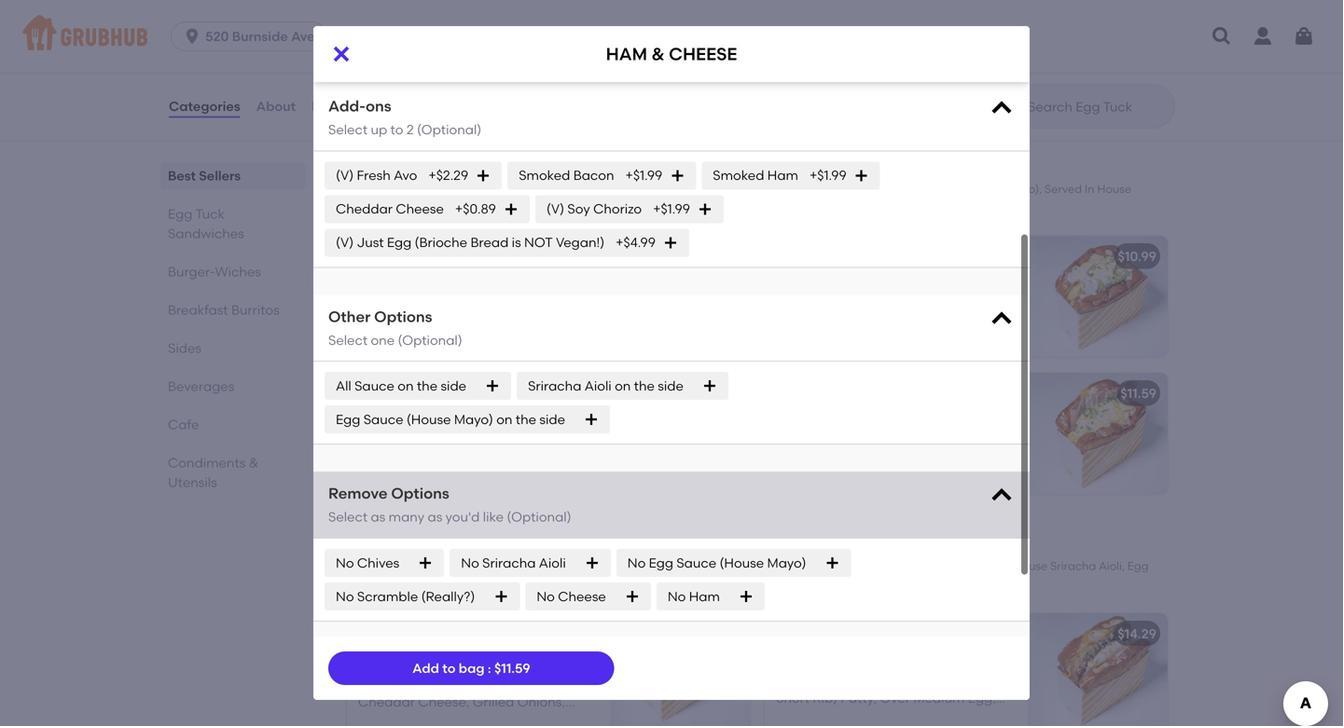 Task type: locate. For each thing, give the bounding box(es) containing it.
in inside very soft scrambled eggs, fresh chives, house sriracha aioli, egg sauce (house mayo), served in house brioche
[[541, 313, 553, 329]]

made
[[380, 560, 411, 573]]

scramble
[[357, 589, 418, 605]]

2
[[407, 122, 414, 138]]

0 vertical spatial wiches
[[215, 264, 261, 280]]

eggs, inside very soft scrambled eggs, fresh chives, house sriracha aioli, egg sauce (house mayo), served in house brioche
[[490, 275, 524, 291]]

mayo), inside egg tuck sandwiches signature tucked in egg sandwiches with very soft scrambled eggs, fresh chives, house sriracha aioli, egg sauce (house mayo), served in house brioche
[[1006, 182, 1042, 196]]

1 vertical spatial original
[[358, 630, 424, 646]]

fanned
[[945, 275, 993, 291]]

best down scramble
[[369, 607, 393, 621]]

1 vertical spatial (optional)
[[398, 332, 463, 348]]

eggs, inside egg tuck sandwiches signature tucked in egg sandwiches with very soft scrambled eggs, fresh chives, house sriracha aioli, egg sauce (house mayo), served in house brioche
[[685, 182, 714, 196]]

1 best seller from the top
[[369, 367, 427, 380]]

(v) down "with"
[[547, 201, 565, 217]]

egg
[[484, 249, 513, 265], [807, 249, 837, 265]]

2 vertical spatial (optional)
[[507, 510, 572, 525]]

aioli, inside very soft scrambled eggs, fanned avocado, fresh chives, house sriracha aioli, egg sauce (house mayo), served in house brioche
[[833, 313, 863, 329]]

options for remove options
[[391, 485, 450, 503]]

0 vertical spatial -
[[427, 249, 433, 265]]

chives, inside very soft scrambled eggs, fresh chives, house sriracha aioli, egg sauce (house mayo), served in house brioche
[[358, 294, 404, 310]]

svg image
[[1293, 25, 1316, 48], [330, 43, 353, 65], [670, 168, 685, 183], [698, 202, 713, 217], [989, 306, 1015, 332], [485, 379, 500, 394], [703, 379, 717, 394], [989, 483, 1015, 510], [585, 556, 600, 571], [739, 590, 754, 605]]

breakfast burritos
[[168, 302, 280, 318]]

tuck for egg tuck sandwiches signature tucked in egg sandwiches with very soft scrambled eggs, fresh chives, house sriracha aioli, egg sauce (house mayo), served in house brioche
[[386, 156, 433, 180]]

0 horizontal spatial egg
[[484, 249, 513, 265]]

(optional) right '2'
[[417, 122, 482, 138]]

mayo),
[[1006, 182, 1042, 196], [449, 313, 491, 329], [776, 332, 819, 348], [867, 469, 909, 485], [449, 473, 491, 489], [421, 576, 457, 590]]

1 vertical spatial burger-
[[343, 534, 417, 558]]

served up like
[[495, 473, 538, 489]]

served down galbi
[[460, 576, 498, 590]]

2 vertical spatial best
[[369, 607, 393, 621]]

(brioche
[[415, 235, 468, 251]]

1 horizontal spatial tuck
[[386, 156, 433, 180]]

brioche down rib) in the left bottom of the page
[[550, 576, 591, 590]]

1 vertical spatial cheese
[[558, 589, 606, 605]]

- up add
[[427, 630, 433, 646]]

(v) up the cheddar cheese
[[336, 168, 354, 183]]

sriracha inside very soft scrambled eggs, fanned avocado, fresh chives, house sriracha aioli, egg sauce (house mayo), served in house brioche
[[776, 313, 830, 329]]

(house down 'made'
[[380, 576, 418, 590]]

beef
[[656, 576, 680, 590]]

cheese down "tucked"
[[396, 201, 444, 217]]

1 vertical spatial seller
[[396, 607, 427, 621]]

very
[[572, 182, 596, 196], [358, 275, 386, 291], [776, 275, 804, 291], [776, 412, 804, 428], [358, 416, 386, 432]]

0 horizontal spatial on
[[398, 378, 414, 394]]

1 horizontal spatial ham
[[768, 168, 799, 183]]

seller for original
[[396, 607, 427, 621]]

2 vertical spatial sandwiches
[[168, 226, 244, 242]]

very up avocado,
[[776, 275, 804, 291]]

+$1.99 right smoked ham
[[810, 168, 847, 183]]

wiches for burger-wiches
[[215, 264, 261, 280]]

ham down egg, at right bottom
[[689, 589, 720, 605]]

add-
[[328, 97, 366, 115]]

0 horizontal spatial cheese,
[[466, 435, 517, 451]]

& for bacon
[[411, 390, 421, 406]]

0 vertical spatial aioli
[[585, 378, 612, 394]]

wiches up galbi
[[417, 534, 489, 558]]

scrambled for very soft scrambled eggs, fanned avocado, fresh chives, house sriracha aioli, egg sauce (house mayo), served in house brioche
[[835, 275, 905, 291]]

scrambled inside very soft scrambled eggs, fanned avocado, fresh chives, house sriracha aioli, egg sauce (house mayo), served in house brioche
[[835, 275, 905, 291]]

cheddar inside burger-wiches house made tteok-galbi (korean short rib) patty, over medium egg, cheddar cheese, grilled onions, pickles, fresh chives, house sriracha aioli, egg sauce (house mayo), served in house brioche      **contains beef & pork**
[[718, 560, 766, 573]]

0 vertical spatial mayo)
[[454, 412, 493, 428]]

1 - from the top
[[427, 249, 433, 265]]

(optional) inside remove options select as many as you'd like (optional)
[[507, 510, 572, 525]]

3 select from the top
[[328, 510, 368, 525]]

$11.59
[[863, 74, 899, 90], [703, 386, 739, 402], [1121, 386, 1157, 402], [495, 661, 531, 677]]

chives, down bacon,
[[358, 454, 404, 470]]

served
[[1045, 182, 1082, 196], [495, 313, 538, 329], [822, 332, 866, 348], [913, 469, 956, 485], [495, 473, 538, 489], [460, 576, 498, 590]]

chives, up one
[[358, 294, 404, 310]]

burger- for burger-wiches
[[168, 264, 215, 280]]

mayo), inside burger-wiches house made tteok-galbi (korean short rib) patty, over medium egg, cheddar cheese, grilled onions, pickles, fresh chives, house sriracha aioli, egg sauce (house mayo), served in house brioche      **contains beef & pork**
[[421, 576, 457, 590]]

tuck inside egg tuck sandwiches signature tucked in egg sandwiches with very soft scrambled eggs, fresh chives, house sriracha aioli, egg sauce (house mayo), served in house brioche
[[386, 156, 433, 180]]

no down short
[[537, 589, 555, 605]]

very inside very soft scrambled eggs, fanned avocado, fresh chives, house sriracha aioli, egg sauce (house mayo), served in house brioche
[[776, 275, 804, 291]]

&
[[652, 44, 665, 64], [411, 390, 421, 406], [249, 455, 259, 471], [683, 576, 691, 590]]

to inside add-ons select up to 2 (optional)
[[391, 122, 404, 138]]

1 as from the left
[[371, 510, 386, 525]]

select for other
[[328, 332, 368, 348]]

original down the cheddar cheese
[[358, 249, 424, 265]]

side down "sriracha aioli on the side"
[[540, 412, 565, 428]]

about
[[256, 98, 296, 114]]

select inside remove options select as many as you'd like (optional)
[[328, 510, 368, 525]]

& inside condiments & utensils
[[249, 455, 259, 471]]

egg
[[343, 156, 381, 180], [453, 182, 474, 196], [904, 182, 926, 196], [168, 206, 193, 222], [387, 235, 412, 251], [540, 294, 565, 310], [866, 313, 891, 329], [336, 412, 360, 428], [958, 450, 983, 466], [540, 454, 565, 470], [649, 555, 674, 571], [1128, 560, 1149, 573]]

burger- up breakfast at the left of page
[[168, 264, 215, 280]]

sandwiches for egg tuck sandwiches signature tucked in egg sandwiches with very soft scrambled eggs, fresh chives, house sriracha aioli, egg sauce (house mayo), served in house brioche
[[438, 156, 556, 180]]

no for no scramble (really?)
[[336, 589, 354, 605]]

on for sauce
[[398, 378, 414, 394]]

to left bag
[[442, 661, 456, 677]]

burger- inside burger-wiches house made tteok-galbi (korean short rib) patty, over medium egg, cheddar cheese, grilled onions, pickles, fresh chives, house sriracha aioli, egg sauce (house mayo), served in house brioche      **contains beef & pork**
[[343, 534, 417, 558]]

(v) soy chorizo
[[547, 201, 642, 217]]

1 horizontal spatial as
[[428, 510, 443, 525]]

to left '2'
[[391, 122, 404, 138]]

best sellers
[[168, 168, 241, 184]]

0 horizontal spatial burger-
[[168, 264, 215, 280]]

soft down original - sweet egg
[[389, 275, 414, 291]]

main navigation navigation
[[0, 0, 1344, 73]]

no for no chives
[[336, 555, 354, 571]]

no for no ham
[[668, 589, 686, 605]]

+$1.99 for smoked bacon
[[626, 168, 663, 183]]

very inside "very soft scrambled eggs, smoked ham, cheddar cheese, fresh chives, house sriracha aioli, egg sauce (house mayo), served in house brioche"
[[776, 412, 804, 428]]

& right beef
[[683, 576, 691, 590]]

side up egg sauce (house mayo) on the side
[[441, 378, 467, 394]]

0 horizontal spatial as
[[371, 510, 386, 525]]

sriracha inside very soft scrambled eggs, smoked bacon, cheddar cheese, fresh chives, house sriracha aioli, egg sauce (house mayo), served in house brioche
[[450, 454, 504, 470]]

brioche up many
[[401, 492, 449, 508]]

brioche inside very soft scrambled eggs, fresh chives, house sriracha aioli, egg sauce (house mayo), served in house brioche
[[401, 332, 449, 348]]

1 horizontal spatial egg
[[807, 249, 837, 265]]

egg inside "very soft scrambled eggs, smoked ham, cheddar cheese, fresh chives, house sriracha aioli, egg sauce (house mayo), served in house brioche"
[[958, 450, 983, 466]]

(house
[[965, 182, 1003, 196], [401, 313, 446, 329], [937, 313, 982, 329], [407, 412, 451, 428], [819, 469, 864, 485], [401, 473, 446, 489], [720, 555, 764, 571], [380, 576, 418, 590]]

very down just
[[358, 275, 386, 291]]

1 horizontal spatial cheese
[[669, 44, 737, 64]]

$13.19
[[703, 626, 739, 642]]

sauce inside very soft scrambled eggs, fanned avocado, fresh chives, house sriracha aioli, egg sauce (house mayo), served in house brioche
[[894, 313, 934, 329]]

side down original - sweet egg image at the top
[[658, 378, 684, 394]]

select down add-
[[328, 122, 368, 138]]

0 vertical spatial ham
[[768, 168, 799, 183]]

sides
[[168, 341, 202, 356]]

(house up grilled
[[819, 469, 864, 485]]

brioche down signature
[[343, 199, 385, 212]]

very soft scrambled eggs, smoked bacon, cheddar cheese, fresh chives, house sriracha aioli, egg sauce (house mayo), served in house brioche
[[358, 416, 579, 508]]

1 vertical spatial tuck
[[195, 206, 225, 222]]

1 horizontal spatial cheese
[[558, 589, 606, 605]]

ham & cheese image
[[1028, 373, 1168, 495]]

0 horizontal spatial wiches
[[215, 264, 261, 280]]

0 horizontal spatial the
[[417, 378, 438, 394]]

2 seller from the top
[[396, 607, 427, 621]]

no left (korean
[[461, 555, 479, 571]]

0 vertical spatial best seller
[[369, 367, 427, 380]]

+$0.89
[[455, 201, 496, 217]]

no down medium
[[668, 589, 686, 605]]

original down scramble
[[358, 630, 424, 646]]

0 vertical spatial cheese
[[396, 201, 444, 217]]

mayo), up onions,
[[867, 469, 909, 485]]

(house inside burger-wiches house made tteok-galbi (korean short rib) patty, over medium egg, cheddar cheese, grilled onions, pickles, fresh chives, house sriracha aioli, egg sauce (house mayo), served in house brioche      **contains beef & pork**
[[380, 576, 418, 590]]

ave
[[291, 28, 315, 44]]

2 horizontal spatial cheese,
[[874, 431, 925, 447]]

tuck up "tucked"
[[386, 156, 433, 180]]

0 vertical spatial cheese
[[669, 44, 737, 64]]

egg right sweet
[[484, 249, 513, 265]]

0 vertical spatial burger-
[[168, 264, 215, 280]]

soft inside very soft scrambled eggs, smoked bacon, cheddar cheese, fresh chives, house sriracha aioli, egg sauce (house mayo), served in house brioche
[[389, 416, 414, 432]]

mayo)
[[454, 412, 493, 428], [767, 555, 807, 571]]

onions,
[[854, 560, 895, 573]]

scrambled inside "very soft scrambled eggs, smoked ham, cheddar cheese, fresh chives, house sriracha aioli, egg sauce (house mayo), served in house brioche"
[[835, 412, 905, 428]]

0 vertical spatial seller
[[396, 367, 427, 380]]

very soft scrambled eggs, fanned avocado, fresh chives, house sriracha aioli, egg sauce (house mayo), served in house brioche
[[776, 275, 993, 348]]

1 horizontal spatial to
[[442, 661, 456, 677]]

cheese up egg sauce (house mayo) on the side
[[424, 390, 476, 406]]

cheddar cheese
[[336, 201, 444, 217]]

1 vertical spatial mayo)
[[767, 555, 807, 571]]

svg image
[[418, 20, 433, 35], [493, 20, 508, 35], [1211, 25, 1233, 48], [183, 27, 202, 46], [989, 96, 1015, 122], [476, 168, 491, 183], [854, 168, 869, 183], [504, 202, 519, 217], [663, 235, 678, 250], [584, 413, 599, 427], [418, 556, 433, 571], [825, 556, 840, 571], [494, 590, 509, 605], [625, 590, 640, 605]]

1 original from the top
[[358, 249, 424, 265]]

original - sweet egg image
[[610, 236, 750, 357]]

+$2.29
[[429, 168, 469, 183]]

& right bacon
[[411, 390, 421, 406]]

0 vertical spatial select
[[328, 122, 368, 138]]

(house down bacon & cheese
[[407, 412, 451, 428]]

1 vertical spatial (v)
[[547, 201, 565, 217]]

cheese, inside "very soft scrambled eggs, smoked ham, cheddar cheese, fresh chives, house sriracha aioli, egg sauce (house mayo), served in house brioche"
[[874, 431, 925, 447]]

2 egg from the left
[[807, 249, 837, 265]]

brioche right one
[[401, 332, 449, 348]]

cheese,
[[874, 431, 925, 447], [466, 435, 517, 451], [769, 560, 813, 573]]

soft for very soft scrambled eggs, fresh chives, house sriracha aioli, egg sauce (house mayo), served in house brioche
[[389, 275, 414, 291]]

+$1.99 up the chorizo
[[626, 168, 663, 183]]

(house inside very soft scrambled eggs, fanned avocado, fresh chives, house sriracha aioli, egg sauce (house mayo), served in house brioche
[[937, 313, 982, 329]]

1 vertical spatial sandwiches
[[476, 182, 542, 196]]

eggs,
[[685, 182, 714, 196], [490, 275, 524, 291], [908, 275, 942, 291], [908, 412, 942, 428], [490, 416, 524, 432]]

the for sauce
[[417, 378, 438, 394]]

very soft scrambled eggs, fresh chives, house sriracha aioli, egg sauce (house mayo), served in house brioche
[[358, 275, 565, 348]]

select down other
[[328, 332, 368, 348]]

cheddar right ham,
[[814, 431, 871, 447]]

soft up ham,
[[807, 412, 832, 428]]

(house down fanned
[[937, 313, 982, 329]]

0 horizontal spatial side
[[441, 378, 467, 394]]

very up soy
[[572, 182, 596, 196]]

scrambled inside very soft scrambled eggs, smoked bacon, cheddar cheese, fresh chives, house sriracha aioli, egg sauce (house mayo), served in house brioche
[[417, 416, 487, 432]]

brioche down fanned
[[926, 332, 974, 348]]

cheese, inside very soft scrambled eggs, smoked bacon, cheddar cheese, fresh chives, house sriracha aioli, egg sauce (house mayo), served in house brioche
[[466, 435, 517, 451]]

mayo), down the search icon
[[1006, 182, 1042, 196]]

burger- for burger-wiches house made tteok-galbi (korean short rib) patty, over medium egg, cheddar cheese, grilled onions, pickles, fresh chives, house sriracha aioli, egg sauce (house mayo), served in house brioche      **contains beef & pork**
[[343, 534, 417, 558]]

ons
[[366, 97, 392, 115]]

on
[[398, 378, 414, 394], [615, 378, 631, 394], [497, 412, 513, 428]]

1 vertical spatial -
[[427, 630, 433, 646]]

$11.59 button
[[849, 2, 1168, 113]]

ham up avo
[[768, 168, 799, 183]]

(korean
[[481, 560, 524, 573]]

egg inside very soft scrambled eggs, smoked bacon, cheddar cheese, fresh chives, house sriracha aioli, egg sauce (house mayo), served in house brioche
[[540, 454, 565, 470]]

1 vertical spatial aioli
[[539, 555, 566, 571]]

royal down pickles,
[[880, 626, 923, 642]]

side for all sauce on the side
[[441, 378, 467, 394]]

sandwiches
[[438, 156, 556, 180], [476, 182, 542, 196], [168, 226, 244, 242]]

1 select from the top
[[328, 122, 368, 138]]

(house down original - sweet egg
[[401, 313, 446, 329]]

best seller down no scramble (really?)
[[369, 607, 427, 621]]

soft up bacon,
[[389, 416, 414, 432]]

cheese
[[669, 44, 737, 64], [424, 390, 476, 406]]

mayo), inside very soft scrambled eggs, smoked bacon, cheddar cheese, fresh chives, house sriracha aioli, egg sauce (house mayo), served in house brioche
[[449, 473, 491, 489]]

soft up avocado,
[[807, 275, 832, 291]]

rib)
[[558, 560, 579, 573]]

options inside remove options select as many as you'd like (optional)
[[391, 485, 450, 503]]

all
[[336, 378, 352, 394]]

served inside egg tuck sandwiches signature tucked in egg sandwiches with very soft scrambled eggs, fresh chives, house sriracha aioli, egg sauce (house mayo), served in house brioche
[[1045, 182, 1082, 196]]

very soft scrambled eggs, smoked ham, cheddar cheese, fresh chives, house sriracha aioli, egg sauce (house mayo), served in house brioche
[[776, 412, 997, 504]]

brioche
[[343, 199, 385, 212], [401, 332, 449, 348], [926, 332, 974, 348], [819, 488, 867, 504], [401, 492, 449, 508], [550, 576, 591, 590]]

0 vertical spatial options
[[374, 308, 433, 326]]

eggs, inside "very soft scrambled eggs, smoked ham, cheddar cheese, fresh chives, house sriracha aioli, egg sauce (house mayo), served in house brioche"
[[908, 412, 942, 428]]

& for ham
[[652, 44, 665, 64]]

seller down no scramble (really?)
[[396, 607, 427, 621]]

no for no egg sauce (house mayo)
[[628, 555, 646, 571]]

2 as from the left
[[428, 510, 443, 525]]

+$1.99 for (v) soy chorizo
[[653, 201, 690, 217]]

& right condiments
[[249, 455, 259, 471]]

cheese for bacon & cheese
[[424, 390, 476, 406]]

served down search egg tuck search box
[[1045, 182, 1082, 196]]

0 horizontal spatial tuck
[[195, 206, 225, 222]]

no egg sauce (house mayo)
[[628, 555, 807, 571]]

burger- up 'made'
[[343, 534, 417, 558]]

chives, down ham,
[[776, 450, 822, 466]]

(house inside very soft scrambled eggs, smoked bacon, cheddar cheese, fresh chives, house sriracha aioli, egg sauce (house mayo), served in house brioche
[[401, 473, 446, 489]]

west left [spicy]
[[927, 626, 963, 642]]

cheese for cheddar cheese
[[396, 201, 444, 217]]

0 vertical spatial (optional)
[[417, 122, 482, 138]]

cheddar down egg sauce (house mayo) on the side
[[406, 435, 463, 451]]

mayo), down sweet
[[449, 313, 491, 329]]

0 horizontal spatial west
[[483, 630, 519, 646]]

scrambled for very soft scrambled eggs, fresh chives, house sriracha aioli, egg sauce (house mayo), served in house brioche
[[417, 275, 487, 291]]

as left many
[[371, 510, 386, 525]]

1 seller from the top
[[396, 367, 427, 380]]

- for sweet
[[427, 249, 433, 265]]

0 vertical spatial sandwiches
[[438, 156, 556, 180]]

0 horizontal spatial cheese
[[424, 390, 476, 406]]

no sriracha aioli
[[461, 555, 566, 571]]

cheddar up pork**
[[718, 560, 766, 573]]

cheese, inside burger-wiches house made tteok-galbi (korean short rib) patty, over medium egg, cheddar cheese, grilled onions, pickles, fresh chives, house sriracha aioli, egg sauce (house mayo), served in house brioche      **contains beef & pork**
[[769, 560, 813, 573]]

wiches inside burger-wiches house made tteok-galbi (korean short rib) patty, over medium egg, cheddar cheese, grilled onions, pickles, fresh chives, house sriracha aioli, egg sauce (house mayo), served in house brioche      **contains beef & pork**
[[417, 534, 489, 558]]

(house down the search icon
[[965, 182, 1003, 196]]

very for very soft scrambled eggs, smoked bacon, cheddar cheese, fresh chives, house sriracha aioli, egg sauce (house mayo), served in house brioche
[[358, 416, 386, 432]]

side for sriracha aioli on the side
[[658, 378, 684, 394]]

eggs, inside very soft scrambled eggs, fanned avocado, fresh chives, house sriracha aioli, egg sauce (house mayo), served in house brioche
[[908, 275, 942, 291]]

sriracha aioli on the side
[[528, 378, 684, 394]]

mayo), up you'd
[[449, 473, 491, 489]]

& right "ham"
[[652, 44, 665, 64]]

served up pickles,
[[913, 469, 956, 485]]

1 horizontal spatial cheese,
[[769, 560, 813, 573]]

select inside add-ons select up to 2 (optional)
[[328, 122, 368, 138]]

house
[[790, 182, 825, 196], [1098, 182, 1132, 196], [407, 294, 447, 310], [925, 294, 965, 310], [358, 332, 398, 348], [883, 332, 923, 348], [825, 450, 865, 466], [407, 454, 447, 470], [776, 488, 816, 504], [358, 492, 398, 508], [343, 560, 378, 573], [1014, 560, 1048, 573], [513, 576, 547, 590]]

$8.29
[[361, 74, 395, 90]]

bag
[[459, 661, 485, 677]]

0 horizontal spatial to
[[391, 122, 404, 138]]

(optional) right like
[[507, 510, 572, 525]]

(v) for (v) fresh avo
[[336, 168, 354, 183]]

0 vertical spatial (v)
[[336, 168, 354, 183]]

mayo), inside very soft scrambled eggs, fanned avocado, fresh chives, house sriracha aioli, egg sauce (house mayo), served in house brioche
[[776, 332, 819, 348]]

(house inside "very soft scrambled eggs, smoked ham, cheddar cheese, fresh chives, house sriracha aioli, egg sauce (house mayo), served in house brioche"
[[819, 469, 864, 485]]

to
[[391, 122, 404, 138], [442, 661, 456, 677]]

wiches up "breakfast burritos"
[[215, 264, 261, 280]]

0 horizontal spatial ham
[[689, 589, 720, 605]]

cheddar inside very soft scrambled eggs, smoked bacon, cheddar cheese, fresh chives, house sriracha aioli, egg sauce (house mayo), served in house brioche
[[406, 435, 463, 451]]

2 horizontal spatial the
[[634, 378, 655, 394]]

avo
[[394, 168, 417, 183]]

sellers
[[199, 168, 241, 184]]

in inside very soft scrambled eggs, smoked bacon, cheddar cheese, fresh chives, house sriracha aioli, egg sauce (house mayo), served in house brioche
[[541, 473, 553, 489]]

very up ham,
[[776, 412, 804, 428]]

tuck down best sellers
[[195, 206, 225, 222]]

best
[[168, 168, 196, 184], [369, 367, 393, 380], [369, 607, 393, 621]]

1 vertical spatial best
[[369, 367, 393, 380]]

1 vertical spatial to
[[442, 661, 456, 677]]

fresh inside very soft scrambled eggs, fresh chives, house sriracha aioli, egg sauce (house mayo), served in house brioche
[[527, 275, 561, 291]]

soft inside "very soft scrambled eggs, smoked ham, cheddar cheese, fresh chives, house sriracha aioli, egg sauce (house mayo), served in house brioche"
[[807, 412, 832, 428]]

(v) just egg (brioche bread is not vegan!)
[[336, 235, 605, 251]]

(house up many
[[401, 473, 446, 489]]

bacon & cheese image
[[610, 373, 750, 495]]

remove options select as many as you'd like (optional)
[[328, 485, 572, 525]]

(optional)
[[417, 122, 482, 138], [398, 332, 463, 348], [507, 510, 572, 525]]

very inside very soft scrambled eggs, fresh chives, house sriracha aioli, egg sauce (house mayo), served in house brioche
[[358, 275, 386, 291]]

smoked inside "very soft scrambled eggs, smoked ham, cheddar cheese, fresh chives, house sriracha aioli, egg sauce (house mayo), served in house brioche"
[[945, 412, 997, 428]]

2 select from the top
[[328, 332, 368, 348]]

mayo), down avocado,
[[776, 332, 819, 348]]

many
[[389, 510, 425, 525]]

1 vertical spatial cheese
[[424, 390, 476, 406]]

chives, right avocado,
[[876, 294, 922, 310]]

options up one
[[374, 308, 433, 326]]

2 original from the top
[[358, 630, 424, 646]]

(v) for (v) just egg (brioche bread is not vegan!)
[[336, 235, 354, 251]]

served down is
[[495, 313, 538, 329]]

no cheese
[[537, 589, 606, 605]]

soft inside very soft scrambled eggs, fresh chives, house sriracha aioli, egg sauce (house mayo), served in house brioche
[[389, 275, 414, 291]]

0 vertical spatial to
[[391, 122, 404, 138]]

(v) left just
[[336, 235, 354, 251]]

cheese
[[396, 201, 444, 217], [558, 589, 606, 605]]

mayo) down bacon & cheese
[[454, 412, 493, 428]]

- for royal
[[427, 630, 433, 646]]

(optional) right one
[[398, 332, 463, 348]]

no left chives at the left bottom of the page
[[336, 555, 354, 571]]

with
[[545, 182, 570, 196]]

sriracha inside burger-wiches house made tteok-galbi (korean short rib) patty, over medium egg, cheddar cheese, grilled onions, pickles, fresh chives, house sriracha aioli, egg sauce (house mayo), served in house brioche      **contains beef & pork**
[[1051, 560, 1097, 573]]

2 best seller from the top
[[369, 607, 427, 621]]

patty,
[[582, 560, 613, 573]]

served down avocado,
[[822, 332, 866, 348]]

very up bacon,
[[358, 416, 386, 432]]

1 vertical spatial best seller
[[369, 607, 427, 621]]

original - royal west
[[358, 630, 519, 646]]

west up the :
[[483, 630, 519, 646]]

no up **contains
[[628, 555, 646, 571]]

scrambled for very soft scrambled eggs, smoked ham, cheddar cheese, fresh chives, house sriracha aioli, egg sauce (house mayo), served in house brioche
[[835, 412, 905, 428]]

soft for very soft scrambled eggs, smoked ham, cheddar cheese, fresh chives, house sriracha aioli, egg sauce (house mayo), served in house brioche
[[807, 412, 832, 428]]

+$1.99 up +$4.99 on the top left of page
[[653, 201, 690, 217]]

0 vertical spatial original
[[358, 249, 424, 265]]

0 horizontal spatial cheese
[[396, 201, 444, 217]]

$10.99
[[1118, 249, 1157, 265]]

options up many
[[391, 485, 450, 503]]

no down no chives
[[336, 589, 354, 605]]

(house up pork**
[[720, 555, 764, 571]]

best left the sellers
[[168, 168, 196, 184]]

chives, up [spicy]
[[972, 560, 1011, 573]]

2 vertical spatial (v)
[[336, 235, 354, 251]]

1 vertical spatial select
[[328, 332, 368, 348]]

1 vertical spatial ham
[[689, 589, 720, 605]]

2 vertical spatial select
[[328, 510, 368, 525]]

brioche up grilled
[[819, 488, 867, 504]]

$9.39
[[706, 249, 739, 265]]

very inside very soft scrambled eggs, smoked bacon, cheddar cheese, fresh chives, house sriracha aioli, egg sauce (house mayo), served in house brioche
[[358, 416, 386, 432]]

like
[[483, 510, 504, 525]]

2 horizontal spatial on
[[615, 378, 631, 394]]

1 vertical spatial wiches
[[417, 534, 489, 558]]

cheese right "ham"
[[669, 44, 737, 64]]

2 - from the top
[[427, 630, 433, 646]]

1 vertical spatial options
[[391, 485, 450, 503]]

cheese, for ham,
[[874, 431, 925, 447]]

options inside other options select one (optional)
[[374, 308, 433, 326]]

egg right avo
[[807, 249, 837, 265]]

select inside other options select one (optional)
[[328, 332, 368, 348]]

1 horizontal spatial burger-
[[343, 534, 417, 558]]

chorizo
[[593, 201, 642, 217]]

cheddar
[[336, 201, 393, 217], [814, 431, 871, 447], [406, 435, 463, 451], [718, 560, 766, 573]]

royal up add to bag : $11.59
[[436, 630, 480, 646]]

cafe
[[168, 417, 199, 433]]

ham & cheese
[[606, 44, 737, 64]]

in inside "very soft scrambled eggs, smoked ham, cheddar cheese, fresh chives, house sriracha aioli, egg sauce (house mayo), served in house brioche"
[[959, 469, 971, 485]]

1 horizontal spatial wiches
[[417, 534, 489, 558]]

$8.29 button
[[347, 0, 834, 113]]

soft inside very soft scrambled eggs, fanned avocado, fresh chives, house sriracha aioli, egg sauce (house mayo), served in house brioche
[[807, 275, 832, 291]]

0 vertical spatial tuck
[[386, 156, 433, 180]]

burnside
[[232, 28, 288, 44]]

1 horizontal spatial mayo)
[[767, 555, 807, 571]]

tuck for egg tuck sandwiches
[[195, 206, 225, 222]]

scrambled inside very soft scrambled eggs, fresh chives, house sriracha aioli, egg sauce (house mayo), served in house brioche
[[417, 275, 487, 291]]

0 horizontal spatial aioli
[[539, 555, 566, 571]]

mayo) left grilled
[[767, 555, 807, 571]]

eggs, for very soft scrambled eggs, fresh chives, house sriracha aioli, egg sauce (house mayo), served in house brioche
[[490, 275, 524, 291]]

avo egg
[[776, 249, 837, 265]]

seller up bacon & cheese
[[396, 367, 427, 380]]

2 horizontal spatial side
[[658, 378, 684, 394]]

$14.29
[[1118, 626, 1157, 642]]

chives, up avo
[[749, 182, 788, 196]]



Task type: vqa. For each thing, say whether or not it's contained in the screenshot.
the Vegetarian in the Vegetarian Pickers Sandwiches Served with your choice of bread. Add extras for an additional charge. Veggies no extra charge,
no



Task type: describe. For each thing, give the bounding box(es) containing it.
on for aioli
[[615, 378, 631, 394]]

served inside "very soft scrambled eggs, smoked ham, cheddar cheese, fresh chives, house sriracha aioli, egg sauce (house mayo), served in house brioche"
[[913, 469, 956, 485]]

sweet
[[436, 249, 481, 265]]

[spicy]
[[966, 626, 1016, 642]]

fresh inside very soft scrambled eggs, smoked bacon, cheddar cheese, fresh chives, house sriracha aioli, egg sauce (house mayo), served in house brioche
[[520, 435, 554, 451]]

mayo), inside "very soft scrambled eggs, smoked ham, cheddar cheese, fresh chives, house sriracha aioli, egg sauce (house mayo), served in house brioche"
[[867, 469, 909, 485]]

eggs, for very soft scrambled eggs, smoked ham, cheddar cheese, fresh chives, house sriracha aioli, egg sauce (house mayo), served in house brioche
[[908, 412, 942, 428]]

fresh inside burger-wiches house made tteok-galbi (korean short rib) patty, over medium egg, cheddar cheese, grilled onions, pickles, fresh chives, house sriracha aioli, egg sauce (house mayo), served in house brioche      **contains beef & pork**
[[940, 560, 969, 573]]

egg inside burger-wiches house made tteok-galbi (korean short rib) patty, over medium egg, cheddar cheese, grilled onions, pickles, fresh chives, house sriracha aioli, egg sauce (house mayo), served in house brioche      **contains beef & pork**
[[1128, 560, 1149, 573]]

(house inside egg tuck sandwiches signature tucked in egg sandwiches with very soft scrambled eggs, fresh chives, house sriracha aioli, egg sauce (house mayo), served in house brioche
[[965, 182, 1003, 196]]

galbi
[[449, 560, 478, 573]]

(v) fresh avo
[[336, 168, 417, 183]]

smoked inside very soft scrambled eggs, smoked bacon, cheddar cheese, fresh chives, house sriracha aioli, egg sauce (house mayo), served in house brioche
[[527, 416, 579, 432]]

remove
[[328, 485, 388, 503]]

scrambled inside egg tuck sandwiches signature tucked in egg sandwiches with very soft scrambled eggs, fresh chives, house sriracha aioli, egg sauce (house mayo), served in house brioche
[[623, 182, 682, 196]]

soft for very soft scrambled eggs, smoked bacon, cheddar cheese, fresh chives, house sriracha aioli, egg sauce (house mayo), served in house brioche
[[389, 416, 414, 432]]

aioli, inside "very soft scrambled eggs, smoked ham, cheddar cheese, fresh chives, house sriracha aioli, egg sauce (house mayo), served in house brioche"
[[925, 450, 955, 466]]

original - royal west image
[[610, 614, 750, 727]]

medium
[[644, 560, 688, 573]]

in inside very soft scrambled eggs, fanned avocado, fresh chives, house sriracha aioli, egg sauce (house mayo), served in house brioche
[[869, 332, 880, 348]]

pork**
[[694, 576, 728, 590]]

burger-wiches house made tteok-galbi (korean short rib) patty, over medium egg, cheddar cheese, grilled onions, pickles, fresh chives, house sriracha aioli, egg sauce (house mayo), served in house brioche      **contains beef & pork**
[[343, 534, 1149, 590]]

(optional) inside add-ons select up to 2 (optional)
[[417, 122, 482, 138]]

ham
[[606, 44, 648, 64]]

short
[[526, 560, 555, 573]]

options for other options
[[374, 308, 433, 326]]

original - sweet egg
[[358, 249, 513, 265]]

520 burnside ave button
[[171, 21, 335, 51]]

sriracha inside egg tuck sandwiches signature tucked in egg sandwiches with very soft scrambled eggs, fresh chives, house sriracha aioli, egg sauce (house mayo), served in house brioche
[[827, 182, 873, 196]]

pickles,
[[898, 560, 938, 573]]

egg sauce (house mayo) on the side
[[336, 412, 565, 428]]

up
[[371, 122, 387, 138]]

ham for no ham
[[689, 589, 720, 605]]

1 horizontal spatial side
[[540, 412, 565, 428]]

brioche inside very soft scrambled eggs, smoked bacon, cheddar cheese, fresh chives, house sriracha aioli, egg sauce (house mayo), served in house brioche
[[401, 492, 449, 508]]

bacon & cheese
[[358, 390, 476, 406]]

served inside very soft scrambled eggs, fresh chives, house sriracha aioli, egg sauce (house mayo), served in house brioche
[[495, 313, 538, 329]]

fresh inside egg tuck sandwiches signature tucked in egg sandwiches with very soft scrambled eggs, fresh chives, house sriracha aioli, egg sauce (house mayo), served in house brioche
[[717, 182, 746, 196]]

**contains
[[594, 576, 653, 590]]

$11.59 inside $11.59 button
[[863, 74, 899, 90]]

add
[[412, 661, 439, 677]]

you'd
[[446, 510, 480, 525]]

no for no cheese
[[537, 589, 555, 605]]

sauce inside very soft scrambled eggs, fresh chives, house sriracha aioli, egg sauce (house mayo), served in house brioche
[[358, 313, 398, 329]]

one
[[371, 332, 395, 348]]

brioche inside egg tuck sandwiches signature tucked in egg sandwiches with very soft scrambled eggs, fresh chives, house sriracha aioli, egg sauce (house mayo), served in house brioche
[[343, 199, 385, 212]]

bacon
[[358, 390, 408, 406]]

egg tuck sandwiches
[[168, 206, 244, 242]]

sriracha inside very soft scrambled eggs, fresh chives, house sriracha aioli, egg sauce (house mayo), served in house brioche
[[450, 294, 504, 310]]

sauce inside very soft scrambled eggs, smoked bacon, cheddar cheese, fresh chives, house sriracha aioli, egg sauce (house mayo), served in house brioche
[[358, 473, 398, 489]]

sauce inside burger-wiches house made tteok-galbi (korean short rib) patty, over medium egg, cheddar cheese, grilled onions, pickles, fresh chives, house sriracha aioli, egg sauce (house mayo), served in house brioche      **contains beef & pork**
[[343, 576, 378, 590]]

avocado,
[[776, 294, 836, 310]]

fresh inside "very soft scrambled eggs, smoked ham, cheddar cheese, fresh chives, house sriracha aioli, egg sauce (house mayo), served in house brioche"
[[928, 431, 962, 447]]

(really?)
[[421, 589, 475, 605]]

brioche inside "very soft scrambled eggs, smoked ham, cheddar cheese, fresh chives, house sriracha aioli, egg sauce (house mayo), served in house brioche"
[[819, 488, 867, 504]]

other options select one (optional)
[[328, 308, 463, 348]]

chives, inside "very soft scrambled eggs, smoked ham, cheddar cheese, fresh chives, house sriracha aioli, egg sauce (house mayo), served in house brioche"
[[776, 450, 822, 466]]

original for original - sweet egg
[[358, 249, 424, 265]]

avo
[[776, 249, 804, 265]]

egg tuck sandwiches signature tucked in egg sandwiches with very soft scrambled eggs, fresh chives, house sriracha aioli, egg sauce (house mayo), served in house brioche
[[343, 156, 1132, 212]]

soft for very soft scrambled eggs, fanned avocado, fresh chives, house sriracha aioli, egg sauce (house mayo), served in house brioche
[[807, 275, 832, 291]]

bacon
[[574, 168, 614, 183]]

svg image inside main navigation navigation
[[1293, 25, 1316, 48]]

0 horizontal spatial mayo)
[[454, 412, 493, 428]]

1 horizontal spatial on
[[497, 412, 513, 428]]

scrambled for very soft scrambled eggs, smoked bacon, cheddar cheese, fresh chives, house sriracha aioli, egg sauce (house mayo), served in house brioche
[[417, 416, 487, 432]]

best for bacon & cheese
[[369, 367, 393, 380]]

best seller for original
[[369, 607, 427, 621]]

tucked
[[399, 182, 437, 196]]

brioche inside burger-wiches house made tteok-galbi (korean short rib) patty, over medium egg, cheddar cheese, grilled onions, pickles, fresh chives, house sriracha aioli, egg sauce (house mayo), served in house brioche      **contains beef & pork**
[[550, 576, 591, 590]]

svg image inside 520 burnside ave button
[[183, 27, 202, 46]]

egg inside very soft scrambled eggs, fanned avocado, fresh chives, house sriracha aioli, egg sauce (house mayo), served in house brioche
[[866, 313, 891, 329]]

search icon image
[[998, 95, 1021, 118]]

no ham
[[668, 589, 720, 605]]

not
[[524, 235, 553, 251]]

all sauce on the side
[[336, 378, 467, 394]]

served inside burger-wiches house made tteok-galbi (korean short rib) patty, over medium egg, cheddar cheese, grilled onions, pickles, fresh chives, house sriracha aioli, egg sauce (house mayo), served in house brioche      **contains beef & pork**
[[460, 576, 498, 590]]

aioli, inside very soft scrambled eggs, smoked bacon, cheddar cheese, fresh chives, house sriracha aioli, egg sauce (house mayo), served in house brioche
[[507, 454, 537, 470]]

cheese for no cheese
[[558, 589, 606, 605]]

seller for bacon
[[396, 367, 427, 380]]

cheese, for bacon,
[[466, 435, 517, 451]]

soft inside egg tuck sandwiches signature tucked in egg sandwiches with very soft scrambled eggs, fresh chives, house sriracha aioli, egg sauce (house mayo), served in house brioche
[[598, 182, 620, 196]]

1 horizontal spatial west
[[927, 626, 963, 642]]

(house inside very soft scrambled eggs, fresh chives, house sriracha aioli, egg sauce (house mayo), served in house brioche
[[401, 313, 446, 329]]

eggs, for very soft scrambled eggs, smoked bacon, cheddar cheese, fresh chives, house sriracha aioli, egg sauce (house mayo), served in house brioche
[[490, 416, 524, 432]]

breakfast
[[168, 302, 228, 318]]

Search Egg Tuck search field
[[1026, 98, 1169, 116]]

ham for smoked ham
[[768, 168, 799, 183]]

reviews button
[[311, 73, 365, 140]]

soy
[[568, 201, 590, 217]]

520
[[205, 28, 229, 44]]

add to bag : $11.59
[[412, 661, 531, 677]]

smoked ham
[[713, 168, 799, 183]]

chives, inside very soft scrambled eggs, fanned avocado, fresh chives, house sriracha aioli, egg sauce (house mayo), served in house brioche
[[876, 294, 922, 310]]

+$4.99
[[616, 235, 656, 251]]

chives, inside very soft scrambled eggs, smoked bacon, cheddar cheese, fresh chives, house sriracha aioli, egg sauce (house mayo), served in house brioche
[[358, 454, 404, 470]]

gochuracha royal west [spicy]
[[776, 626, 1016, 642]]

cheese for ham & cheese
[[669, 44, 737, 64]]

fresh inside very soft scrambled eggs, fanned avocado, fresh chives, house sriracha aioli, egg sauce (house mayo), served in house brioche
[[839, 294, 873, 310]]

cheddar inside "very soft scrambled eggs, smoked ham, cheddar cheese, fresh chives, house sriracha aioli, egg sauce (house mayo), served in house brioche"
[[814, 431, 871, 447]]

condiments
[[168, 455, 246, 471]]

0 vertical spatial best
[[168, 168, 196, 184]]

very for very soft scrambled eggs, fanned avocado, fresh chives, house sriracha aioli, egg sauce (house mayo), served in house brioche
[[776, 275, 804, 291]]

vegan!)
[[556, 235, 605, 251]]

condiments & utensils
[[168, 455, 259, 491]]

utensils
[[168, 475, 217, 491]]

sauce inside egg tuck sandwiches signature tucked in egg sandwiches with very soft scrambled eggs, fresh chives, house sriracha aioli, egg sauce (house mayo), served in house brioche
[[928, 182, 962, 196]]

is
[[512, 235, 521, 251]]

(v) for (v) soy chorizo
[[547, 201, 565, 217]]

very for very soft scrambled eggs, smoked ham, cheddar cheese, fresh chives, house sriracha aioli, egg sauce (house mayo), served in house brioche
[[776, 412, 804, 428]]

1 horizontal spatial royal
[[880, 626, 923, 642]]

very for very soft scrambled eggs, fresh chives, house sriracha aioli, egg sauce (house mayo), served in house brioche
[[358, 275, 386, 291]]

beverages
[[168, 379, 234, 395]]

brioche inside very soft scrambled eggs, fanned avocado, fresh chives, house sriracha aioli, egg sauce (house mayo), served in house brioche
[[926, 332, 974, 348]]

gochuracha
[[776, 626, 877, 642]]

about button
[[255, 73, 297, 140]]

aioli, inside burger-wiches house made tteok-galbi (korean short rib) patty, over medium egg, cheddar cheese, grilled onions, pickles, fresh chives, house sriracha aioli, egg sauce (house mayo), served in house brioche      **contains beef & pork**
[[1099, 560, 1125, 573]]

very inside egg tuck sandwiches signature tucked in egg sandwiches with very soft scrambled eggs, fresh chives, house sriracha aioli, egg sauce (house mayo), served in house brioche
[[572, 182, 596, 196]]

best for original - royal west
[[369, 607, 393, 621]]

mayo), inside very soft scrambled eggs, fresh chives, house sriracha aioli, egg sauce (house mayo), served in house brioche
[[449, 313, 491, 329]]

quantity
[[328, 22, 393, 40]]

wiches for burger-wiches house made tteok-galbi (korean short rib) patty, over medium egg, cheddar cheese, grilled onions, pickles, fresh chives, house sriracha aioli, egg sauce (house mayo), served in house brioche      **contains beef & pork**
[[417, 534, 489, 558]]

best seller for bacon
[[369, 367, 427, 380]]

& for condiments
[[249, 455, 259, 471]]

1 egg from the left
[[484, 249, 513, 265]]

1 horizontal spatial the
[[516, 412, 537, 428]]

sriracha inside "very soft scrambled eggs, smoked ham, cheddar cheese, fresh chives, house sriracha aioli, egg sauce (house mayo), served in house brioche"
[[868, 450, 922, 466]]

served inside very soft scrambled eggs, fanned avocado, fresh chives, house sriracha aioli, egg sauce (house mayo), served in house brioche
[[822, 332, 866, 348]]

& inside burger-wiches house made tteok-galbi (korean short rib) patty, over medium egg, cheddar cheese, grilled onions, pickles, fresh chives, house sriracha aioli, egg sauce (house mayo), served in house brioche      **contains beef & pork**
[[683, 576, 691, 590]]

in inside burger-wiches house made tteok-galbi (korean short rib) patty, over medium egg, cheddar cheese, grilled onions, pickles, fresh chives, house sriracha aioli, egg sauce (house mayo), served in house brioche      **contains beef & pork**
[[500, 576, 510, 590]]

select for add-
[[328, 122, 368, 138]]

(optional) inside other options select one (optional)
[[398, 332, 463, 348]]

aioli, inside egg tuck sandwiches signature tucked in egg sandwiches with very soft scrambled eggs, fresh chives, house sriracha aioli, egg sauce (house mayo), served in house brioche
[[876, 182, 902, 196]]

just
[[357, 235, 384, 251]]

tteok-
[[414, 560, 449, 573]]

signature
[[343, 182, 396, 196]]

egg inside "egg tuck sandwiches"
[[168, 206, 193, 222]]

no for no sriracha aioli
[[461, 555, 479, 571]]

the for aioli
[[634, 378, 655, 394]]

other
[[328, 308, 371, 326]]

no scramble (really?)
[[336, 589, 475, 605]]

add-ons select up to 2 (optional)
[[328, 97, 482, 138]]

Input item quantity number field
[[442, 11, 484, 44]]

original for original - royal west
[[358, 630, 424, 646]]

egg inside very soft scrambled eggs, fresh chives, house sriracha aioli, egg sauce (house mayo), served in house brioche
[[540, 294, 565, 310]]

burritos
[[231, 302, 280, 318]]

1 horizontal spatial aioli
[[585, 378, 612, 394]]

:
[[488, 661, 491, 677]]

sauce inside "very soft scrambled eggs, smoked ham, cheddar cheese, fresh chives, house sriracha aioli, egg sauce (house mayo), served in house brioche"
[[776, 469, 816, 485]]

+$1.99 for smoked ham
[[810, 168, 847, 183]]

categories
[[169, 98, 240, 114]]

reviews
[[312, 98, 364, 114]]

smoked bacon
[[519, 168, 614, 183]]

chives
[[357, 555, 400, 571]]

aioli, inside very soft scrambled eggs, fresh chives, house sriracha aioli, egg sauce (house mayo), served in house brioche
[[507, 294, 537, 310]]

avo egg image
[[1028, 236, 1168, 357]]

520 burnside ave
[[205, 28, 315, 44]]

served inside very soft scrambled eggs, smoked bacon, cheddar cheese, fresh chives, house sriracha aioli, egg sauce (house mayo), served in house brioche
[[495, 473, 538, 489]]

bacon,
[[358, 435, 403, 451]]

select for remove
[[328, 510, 368, 525]]

eggs, for very soft scrambled eggs, fanned avocado, fresh chives, house sriracha aioli, egg sauce (house mayo), served in house brioche
[[908, 275, 942, 291]]

cheddar down signature
[[336, 201, 393, 217]]

0 horizontal spatial royal
[[436, 630, 480, 646]]

bread
[[471, 235, 509, 251]]

ham,
[[776, 431, 811, 447]]

egg,
[[691, 560, 715, 573]]

sandwiches for egg tuck sandwiches
[[168, 226, 244, 242]]

chives, inside burger-wiches house made tteok-galbi (korean short rib) patty, over medium egg, cheddar cheese, grilled onions, pickles, fresh chives, house sriracha aioli, egg sauce (house mayo), served in house brioche      **contains beef & pork**
[[972, 560, 1011, 573]]

gochuracha royal west [spicy] image
[[1028, 614, 1168, 727]]

chives, inside egg tuck sandwiches signature tucked in egg sandwiches with very soft scrambled eggs, fresh chives, house sriracha aioli, egg sauce (house mayo), served in house brioche
[[749, 182, 788, 196]]



